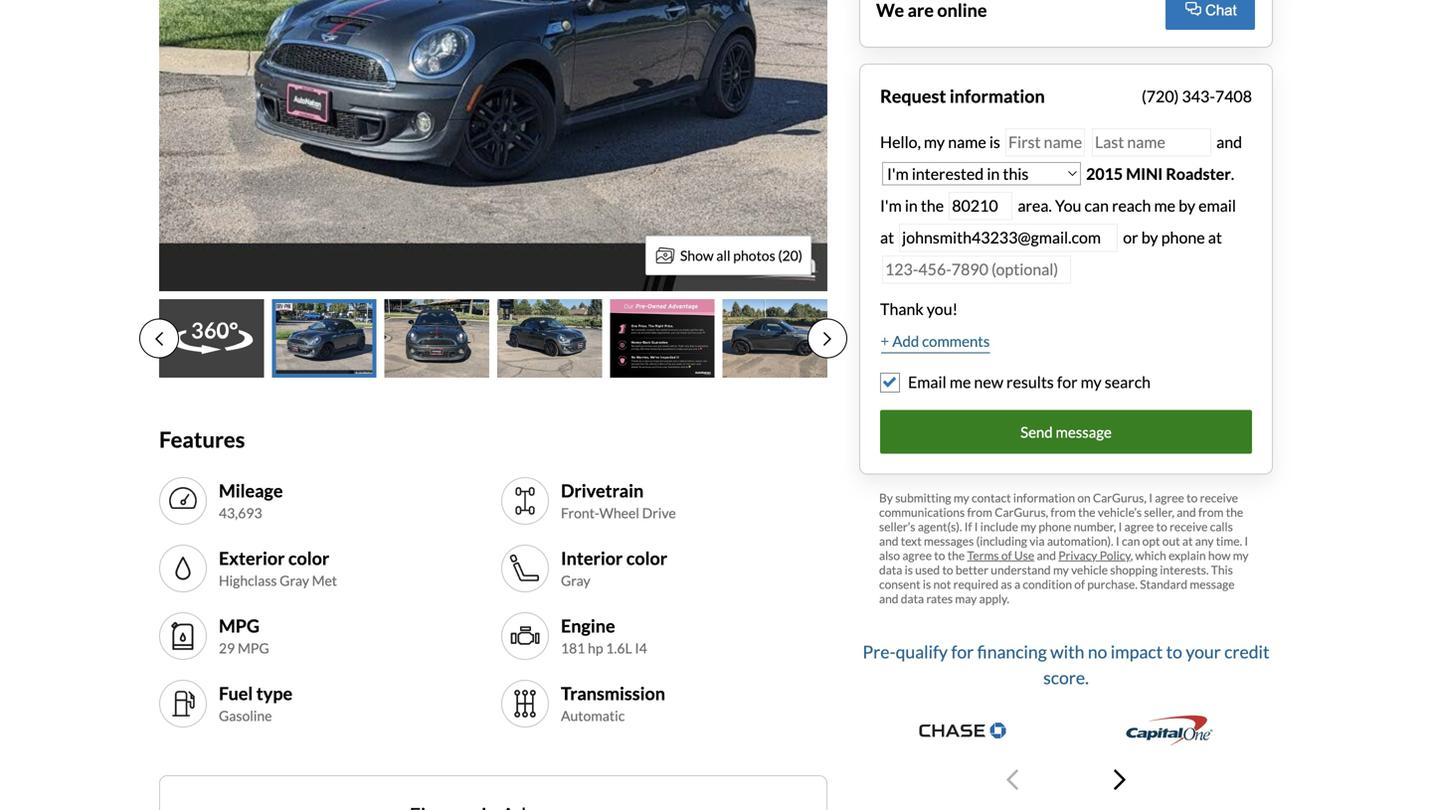 Task type: vqa. For each thing, say whether or not it's contained in the screenshot.
Lending
no



Task type: locate. For each thing, give the bounding box(es) containing it.
color inside exterior color highclass gray met
[[288, 548, 330, 569]]

for
[[1058, 373, 1078, 392], [952, 642, 974, 662]]

3 from from the left
[[1199, 505, 1224, 520]]

data
[[880, 563, 903, 578], [901, 592, 924, 606]]

score.
[[1044, 668, 1089, 689]]

with
[[1051, 642, 1085, 662]]

any
[[1196, 534, 1214, 549]]

terms
[[968, 549, 1000, 563]]

opt
[[1143, 534, 1161, 549]]

1 horizontal spatial of
[[1075, 578, 1086, 592]]

next page image
[[824, 331, 832, 347]]

mpg right 29
[[238, 640, 269, 657]]

seller,
[[1145, 505, 1175, 520]]

and right "use"
[[1037, 549, 1057, 563]]

from up (including
[[968, 505, 993, 520]]

receive
[[1201, 491, 1239, 505], [1170, 520, 1208, 534]]

for right the qualify on the right of the page
[[952, 642, 974, 662]]

1 horizontal spatial message
[[1190, 578, 1235, 592]]

0 horizontal spatial is
[[905, 563, 913, 578]]

interior color gray
[[561, 548, 668, 590]]

credit
[[1225, 642, 1270, 662]]

message
[[1056, 423, 1112, 441], [1190, 578, 1235, 592]]

financing
[[978, 642, 1047, 662]]

receive up explain at right bottom
[[1170, 520, 1208, 534]]

color down "drive"
[[627, 548, 668, 569]]

1 vertical spatial of
[[1075, 578, 1086, 592]]

or
[[1124, 228, 1139, 247]]

also
[[880, 549, 901, 563]]

understand
[[991, 563, 1051, 578]]

0 vertical spatial message
[[1056, 423, 1112, 441]]

my left name
[[924, 132, 945, 152]]

from up any
[[1199, 505, 1224, 520]]

1 color from the left
[[288, 548, 330, 569]]

chat image
[[1186, 2, 1202, 16]]

color
[[288, 548, 330, 569], [627, 548, 668, 569]]

1 horizontal spatial cargurus,
[[1094, 491, 1147, 505]]

0 vertical spatial me
[[1155, 196, 1176, 215]]

interior color image
[[509, 553, 541, 585]]

0 horizontal spatial color
[[288, 548, 330, 569]]

plus image
[[882, 337, 889, 347]]

via
[[1030, 534, 1045, 549]]

0 vertical spatial for
[[1058, 373, 1078, 392]]

information left on
[[1014, 491, 1076, 505]]

you
[[1056, 196, 1082, 215]]

Zip code field
[[949, 192, 1013, 220]]

phone down email
[[1162, 228, 1206, 247]]

exterior color highclass gray met
[[219, 548, 337, 590]]

0 vertical spatial phone
[[1162, 228, 1206, 247]]

drivetrain image
[[509, 486, 541, 517]]

and inside , which explain how my data is used to better understand my vehicle shopping interests. this consent is not required as a condition of purchase. standard message and data rates may apply.
[[880, 592, 899, 606]]

chevron right image
[[1114, 769, 1126, 793]]

2 horizontal spatial at
[[1209, 228, 1223, 247]]

message down the how
[[1190, 578, 1235, 592]]

drive
[[642, 505, 676, 522]]

to inside , which explain how my data is used to better understand my vehicle shopping interests. this consent is not required as a condition of purchase. standard message and data rates may apply.
[[943, 563, 954, 578]]

engine image
[[509, 621, 541, 653]]

data down text
[[880, 563, 903, 578]]

1 horizontal spatial color
[[627, 548, 668, 569]]

my
[[924, 132, 945, 152], [1081, 373, 1102, 392], [954, 491, 970, 505], [1021, 520, 1037, 534], [1234, 549, 1249, 563], [1054, 563, 1069, 578]]

my right the how
[[1234, 549, 1249, 563]]

from
[[968, 505, 993, 520], [1051, 505, 1076, 520], [1199, 505, 1224, 520]]

2 from from the left
[[1051, 505, 1076, 520]]

out
[[1163, 534, 1181, 549]]

at down email
[[1209, 228, 1223, 247]]

43,693
[[219, 505, 262, 522]]

can left opt
[[1122, 534, 1141, 549]]

the left the terms
[[948, 549, 965, 563]]

2 horizontal spatial from
[[1199, 505, 1224, 520]]

email
[[1199, 196, 1237, 215]]

if
[[965, 520, 973, 534]]

highclass
[[219, 573, 277, 590]]

i right vehicle's
[[1149, 491, 1153, 505]]

2 horizontal spatial agree
[[1155, 491, 1185, 505]]

1 gray from the left
[[280, 573, 309, 590]]

1 vertical spatial information
[[1014, 491, 1076, 505]]

1 horizontal spatial me
[[1155, 196, 1176, 215]]

data left rates
[[901, 592, 924, 606]]

2 vertical spatial agree
[[903, 549, 932, 563]]

0 vertical spatial receive
[[1201, 491, 1239, 505]]

1 horizontal spatial at
[[1183, 534, 1193, 549]]

agree right also
[[903, 549, 932, 563]]

of down privacy
[[1075, 578, 1086, 592]]

1 horizontal spatial from
[[1051, 505, 1076, 520]]

view vehicle photo 1 image
[[159, 299, 264, 378]]

to right used
[[943, 563, 954, 578]]

send
[[1021, 423, 1053, 441]]

the inside . i'm in the
[[921, 196, 944, 215]]

information inside by submitting my contact information on cargurus, i agree to receive communications from cargurus, from the vehicle's seller, and from the seller's agent(s). if i include my phone number, i agree to receive calls and text messages (including via automation). i can opt out at any time. i also agree to the
[[1014, 491, 1076, 505]]

to right seller,
[[1187, 491, 1198, 505]]

0 horizontal spatial from
[[968, 505, 993, 520]]

by left email
[[1179, 196, 1196, 215]]

number,
[[1074, 520, 1117, 534]]

1 horizontal spatial gray
[[561, 573, 591, 590]]

0 vertical spatial by
[[1179, 196, 1196, 215]]

1 horizontal spatial phone
[[1162, 228, 1206, 247]]

is left not
[[923, 578, 932, 592]]

chat button
[[1166, 0, 1256, 30]]

fuel type image
[[167, 689, 199, 720]]

0 vertical spatial can
[[1085, 196, 1109, 215]]

2015 mini roadster
[[1087, 164, 1232, 184]]

1 vertical spatial phone
[[1039, 520, 1072, 534]]

gray down interior
[[561, 573, 591, 590]]

Phone (optional) telephone field
[[883, 256, 1072, 284]]

a
[[1015, 578, 1021, 592]]

me down 2015 mini roadster at the right of page
[[1155, 196, 1176, 215]]

gray
[[280, 573, 309, 590], [561, 573, 591, 590]]

phone
[[1162, 228, 1206, 247], [1039, 520, 1072, 534]]

you!
[[927, 299, 958, 319]]

chevron left image
[[1007, 769, 1019, 793]]

agree up "out"
[[1155, 491, 1185, 505]]

me left new
[[950, 373, 971, 392]]

0 horizontal spatial for
[[952, 642, 974, 662]]

as
[[1001, 578, 1013, 592]]

1 vertical spatial message
[[1190, 578, 1235, 592]]

0 vertical spatial of
[[1002, 549, 1012, 563]]

vehicle full photo image
[[159, 0, 828, 292]]

features
[[159, 427, 245, 453]]

by right or
[[1142, 228, 1159, 247]]

message right send
[[1056, 423, 1112, 441]]

at
[[881, 228, 895, 247], [1209, 228, 1223, 247], [1183, 534, 1193, 549]]

First name field
[[1006, 128, 1086, 157]]

1 horizontal spatial agree
[[1125, 520, 1154, 534]]

to inside pre-qualify for financing with no impact to your credit score.
[[1167, 642, 1183, 662]]

all
[[717, 247, 731, 264]]

show all photos (20)
[[680, 247, 803, 264]]

prev page image
[[155, 331, 163, 347]]

0 vertical spatial mpg
[[219, 615, 260, 637]]

impact
[[1111, 642, 1163, 662]]

is right name
[[990, 132, 1001, 152]]

name
[[948, 132, 987, 152]]

0 vertical spatial data
[[880, 563, 903, 578]]

1 vertical spatial can
[[1122, 534, 1141, 549]]

at down i'm
[[881, 228, 895, 247]]

email
[[908, 373, 947, 392]]

is left used
[[905, 563, 913, 578]]

qualify
[[896, 642, 948, 662]]

terms of use link
[[968, 549, 1035, 563]]

message inside button
[[1056, 423, 1112, 441]]

0 horizontal spatial can
[[1085, 196, 1109, 215]]

seller's
[[880, 520, 916, 534]]

the right in
[[921, 196, 944, 215]]

better
[[956, 563, 989, 578]]

on
[[1078, 491, 1091, 505]]

0 vertical spatial agree
[[1155, 491, 1185, 505]]

gray inside the interior color gray
[[561, 573, 591, 590]]

of
[[1002, 549, 1012, 563], [1075, 578, 1086, 592]]

cargurus, right on
[[1094, 491, 1147, 505]]

Last name field
[[1093, 128, 1212, 157]]

my up "if"
[[954, 491, 970, 505]]

i right time.
[[1245, 534, 1249, 549]]

receive up calls
[[1201, 491, 1239, 505]]

cargurus, up via
[[995, 505, 1049, 520]]

and down also
[[880, 592, 899, 606]]

agree up ,
[[1125, 520, 1154, 534]]

information
[[950, 85, 1045, 107], [1014, 491, 1076, 505]]

can
[[1085, 196, 1109, 215], [1122, 534, 1141, 549]]

chat
[[1206, 2, 1237, 18]]

0 horizontal spatial at
[[881, 228, 895, 247]]

contact
[[972, 491, 1012, 505]]

send message
[[1021, 423, 1112, 441]]

2 gray from the left
[[561, 573, 591, 590]]

the
[[921, 196, 944, 215], [1079, 505, 1096, 520], [1227, 505, 1244, 520], [948, 549, 965, 563]]

view vehicle photo 3 image
[[385, 299, 490, 378]]

1 vertical spatial for
[[952, 642, 974, 662]]

view vehicle photo 6 image
[[723, 299, 828, 378]]

1 horizontal spatial can
[[1122, 534, 1141, 549]]

color inside the interior color gray
[[627, 548, 668, 569]]

Email address email field
[[900, 224, 1119, 252]]

can right you
[[1085, 196, 1109, 215]]

i'm
[[881, 196, 902, 215]]

show
[[680, 247, 714, 264]]

hello, my name is
[[881, 132, 1004, 152]]

mpg up 29
[[219, 615, 260, 637]]

from left on
[[1051, 505, 1076, 520]]

hello,
[[881, 132, 921, 152]]

0 vertical spatial information
[[950, 85, 1045, 107]]

message inside , which explain how my data is used to better understand my vehicle shopping interests. this consent is not required as a condition of purchase. standard message and data rates may apply.
[[1190, 578, 1235, 592]]

view vehicle photo 5 image
[[610, 299, 715, 378]]

by inside the area. you can reach me by email at
[[1179, 196, 1196, 215]]

gray left met
[[280, 573, 309, 590]]

to left your on the bottom right
[[1167, 642, 1183, 662]]

343-
[[1183, 87, 1216, 106]]

0 horizontal spatial phone
[[1039, 520, 1072, 534]]

1 vertical spatial by
[[1142, 228, 1159, 247]]

2 color from the left
[[627, 548, 668, 569]]

and right seller,
[[1177, 505, 1197, 520]]

0 horizontal spatial gray
[[280, 573, 309, 590]]

of inside , which explain how my data is used to better understand my vehicle shopping interests. this consent is not required as a condition of purchase. standard message and data rates may apply.
[[1075, 578, 1086, 592]]

color up met
[[288, 548, 330, 569]]

at right "out"
[[1183, 534, 1193, 549]]

can inside the area. you can reach me by email at
[[1085, 196, 1109, 215]]

not
[[934, 578, 952, 592]]

phone up terms of use and privacy policy
[[1039, 520, 1072, 534]]

1 horizontal spatial by
[[1179, 196, 1196, 215]]

2 horizontal spatial is
[[990, 132, 1001, 152]]

the up time.
[[1227, 505, 1244, 520]]

tab list
[[139, 299, 848, 378]]

of left "use"
[[1002, 549, 1012, 563]]

for right results
[[1058, 373, 1078, 392]]

rates
[[927, 592, 953, 606]]

0 horizontal spatial message
[[1056, 423, 1112, 441]]

(720)
[[1142, 87, 1179, 106]]

consent
[[880, 578, 921, 592]]

1 vertical spatial me
[[950, 373, 971, 392]]

information up name
[[950, 85, 1045, 107]]

add
[[893, 332, 920, 350]]



Task type: describe. For each thing, give the bounding box(es) containing it.
area.
[[1018, 196, 1052, 215]]

transmission image
[[509, 689, 541, 720]]

1 from from the left
[[968, 505, 993, 520]]

fuel
[[219, 683, 253, 705]]

agent(s).
[[918, 520, 963, 534]]

can inside by submitting my contact information on cargurus, i agree to receive communications from cargurus, from the vehicle's seller, and from the seller's agent(s). if i include my phone number, i agree to receive calls and text messages (including via automation). i can opt out at any time. i also agree to the
[[1122, 534, 1141, 549]]

0 horizontal spatial me
[[950, 373, 971, 392]]

engine
[[561, 615, 615, 637]]

0 horizontal spatial cargurus,
[[995, 505, 1049, 520]]

0 horizontal spatial agree
[[903, 549, 932, 563]]

mini
[[1127, 164, 1163, 184]]

automatic
[[561, 708, 625, 725]]

shopping
[[1111, 563, 1158, 578]]

at inside by submitting my contact information on cargurus, i agree to receive communications from cargurus, from the vehicle's seller, and from the seller's agent(s). if i include my phone number, i agree to receive calls and text messages (including via automation). i can opt out at any time. i also agree to the
[[1183, 534, 1193, 549]]

the up automation).
[[1079, 505, 1096, 520]]

pre-qualify for financing with no impact to your credit score. button
[[860, 630, 1274, 811]]

terms of use and privacy policy
[[968, 549, 1131, 563]]

privacy policy link
[[1059, 549, 1131, 563]]

request
[[881, 85, 947, 107]]

i4
[[635, 640, 648, 657]]

and left text
[[880, 534, 899, 549]]

.
[[1232, 164, 1235, 184]]

purchase.
[[1088, 578, 1138, 592]]

interior
[[561, 548, 623, 569]]

1 vertical spatial receive
[[1170, 520, 1208, 534]]

1 horizontal spatial is
[[923, 578, 932, 592]]

submitting
[[896, 491, 952, 505]]

how
[[1209, 549, 1231, 563]]

hp
[[588, 640, 604, 657]]

mileage
[[219, 480, 283, 502]]

automation).
[[1048, 534, 1114, 549]]

reach
[[1113, 196, 1152, 215]]

drivetrain front-wheel drive
[[561, 480, 676, 522]]

exterior
[[219, 548, 285, 569]]

interests.
[[1161, 563, 1209, 578]]

calls
[[1211, 520, 1234, 534]]

which
[[1136, 549, 1167, 563]]

mpg image
[[167, 621, 199, 653]]

transmission automatic
[[561, 683, 666, 725]]

gasoline
[[219, 708, 272, 725]]

,
[[1131, 549, 1134, 563]]

gray inside exterior color highclass gray met
[[280, 573, 309, 590]]

required
[[954, 578, 999, 592]]

1.6l
[[606, 640, 633, 657]]

me inside the area. you can reach me by email at
[[1155, 196, 1176, 215]]

thank
[[881, 299, 924, 319]]

color for exterior color
[[288, 548, 330, 569]]

your
[[1186, 642, 1222, 662]]

by submitting my contact information on cargurus, i agree to receive communications from cargurus, from the vehicle's seller, and from the seller's agent(s). if i include my phone number, i agree to receive calls and text messages (including via automation). i can opt out at any time. i also agree to the
[[880, 491, 1249, 563]]

front-
[[561, 505, 600, 522]]

may
[[956, 592, 977, 606]]

wheel
[[600, 505, 640, 522]]

exterior color image
[[167, 553, 199, 585]]

add comments
[[893, 332, 990, 350]]

messages
[[924, 534, 974, 549]]

1 horizontal spatial for
[[1058, 373, 1078, 392]]

in
[[905, 196, 918, 215]]

time.
[[1217, 534, 1243, 549]]

at inside the area. you can reach me by email at
[[881, 228, 895, 247]]

email me new results for my search
[[908, 373, 1151, 392]]

color for interior color
[[627, 548, 668, 569]]

thank you!
[[881, 299, 958, 319]]

show all photos (20) link
[[646, 236, 812, 276]]

for inside pre-qualify for financing with no impact to your credit score.
[[952, 642, 974, 662]]

my left the search
[[1081, 373, 1102, 392]]

. i'm in the
[[881, 164, 1235, 215]]

i right "if"
[[975, 520, 979, 534]]

to down agent(s).
[[935, 549, 946, 563]]

add comments button
[[881, 329, 991, 355]]

my left vehicle
[[1054, 563, 1069, 578]]

phone inside by submitting my contact information on cargurus, i agree to receive communications from cargurus, from the vehicle's seller, and from the seller's agent(s). if i include my phone number, i agree to receive calls and text messages (including via automation). i can opt out at any time. i also agree to the
[[1039, 520, 1072, 534]]

1 vertical spatial mpg
[[238, 640, 269, 657]]

send message button
[[881, 410, 1253, 454]]

and up .
[[1214, 132, 1243, 152]]

or by phone at
[[1124, 228, 1223, 247]]

vehicle
[[1072, 563, 1108, 578]]

include
[[981, 520, 1019, 534]]

results
[[1007, 373, 1054, 392]]

mpg 29 mpg
[[219, 615, 269, 657]]

(20)
[[778, 247, 803, 264]]

met
[[312, 573, 337, 590]]

view vehicle photo 4 image
[[498, 299, 602, 378]]

0 horizontal spatial by
[[1142, 228, 1159, 247]]

i left ,
[[1116, 534, 1120, 549]]

this
[[1212, 563, 1234, 578]]

type
[[256, 683, 293, 705]]

by
[[880, 491, 893, 505]]

roadster
[[1167, 164, 1232, 184]]

(720) 343-7408
[[1142, 87, 1253, 106]]

new
[[975, 373, 1004, 392]]

privacy
[[1059, 549, 1098, 563]]

0 horizontal spatial of
[[1002, 549, 1012, 563]]

my right include
[[1021, 520, 1037, 534]]

standard
[[1140, 578, 1188, 592]]

2015
[[1087, 164, 1124, 184]]

mileage image
[[167, 486, 199, 517]]

view vehicle photo 2 image
[[272, 299, 377, 378]]

7408
[[1216, 87, 1253, 106]]

vehicle's
[[1098, 505, 1142, 520]]

to up which at the right bottom
[[1157, 520, 1168, 534]]

1 vertical spatial data
[[901, 592, 924, 606]]

(including
[[977, 534, 1028, 549]]

i right number,
[[1119, 520, 1123, 534]]

apply.
[[980, 592, 1010, 606]]

181
[[561, 640, 585, 657]]

no
[[1088, 642, 1108, 662]]

condition
[[1023, 578, 1073, 592]]

mileage 43,693
[[219, 480, 283, 522]]

text
[[901, 534, 922, 549]]

1 vertical spatial agree
[[1125, 520, 1154, 534]]

policy
[[1100, 549, 1131, 563]]



